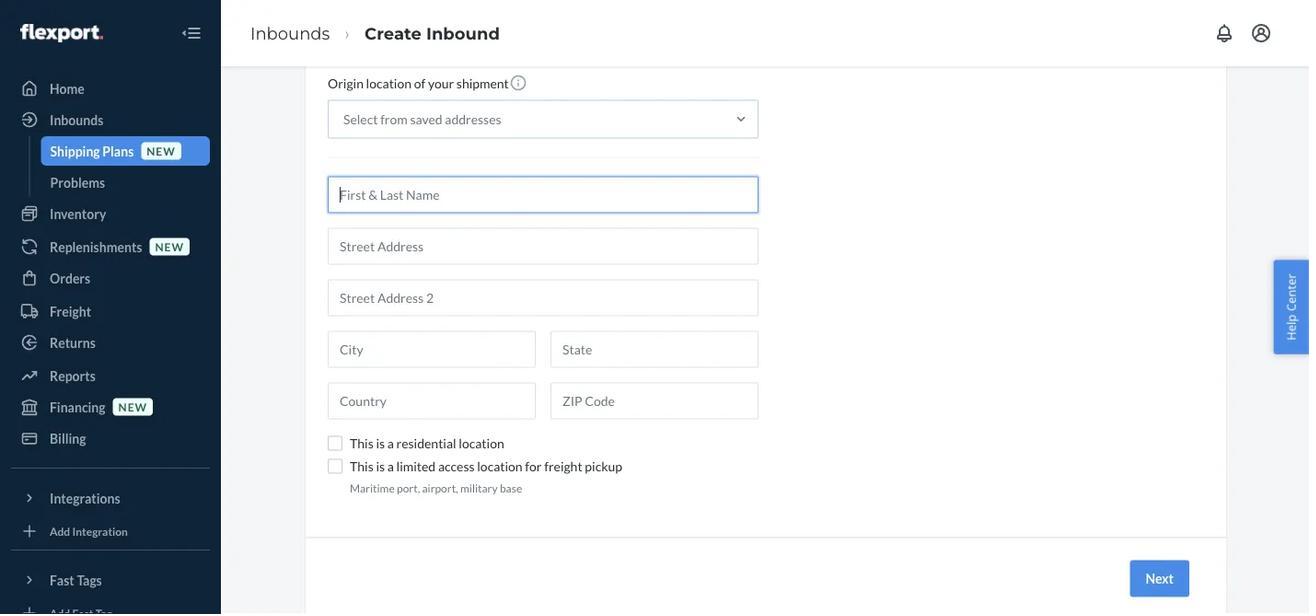 Task type: locate. For each thing, give the bounding box(es) containing it.
new for shipping plans
[[147, 144, 176, 157]]

saved
[[410, 112, 443, 128]]

new
[[147, 144, 176, 157], [155, 240, 184, 253], [118, 400, 147, 413]]

0 vertical spatial inbounds
[[251, 23, 330, 43]]

1 vertical spatial new
[[155, 240, 184, 253]]

inbounds link
[[251, 23, 330, 43], [11, 105, 210, 134]]

reports
[[50, 368, 96, 384]]

1 vertical spatial inbounds link
[[11, 105, 210, 134]]

next
[[1146, 572, 1174, 587]]

pickup
[[585, 459, 623, 475]]

2 this from the top
[[350, 459, 374, 475]]

new down reports link
[[118, 400, 147, 413]]

fast tags
[[50, 572, 102, 588]]

location
[[366, 76, 412, 92], [459, 436, 504, 452], [477, 459, 523, 475]]

new up orders link
[[155, 240, 184, 253]]

returns
[[50, 335, 96, 350]]

military
[[460, 482, 498, 495]]

is for residential
[[376, 436, 385, 452]]

a
[[388, 436, 394, 452], [388, 459, 394, 475]]

inbounds link down home link
[[11, 105, 210, 134]]

new right plans
[[147, 144, 176, 157]]

inbounds up origin
[[251, 23, 330, 43]]

1 vertical spatial is
[[376, 459, 385, 475]]

this for this is a limited access location for freight pickup
[[350, 459, 374, 475]]

problems
[[50, 175, 105, 190]]

maritime port, airport, military base
[[350, 482, 522, 495]]

0 vertical spatial a
[[388, 436, 394, 452]]

1 vertical spatial this
[[350, 459, 374, 475]]

2 vertical spatial new
[[118, 400, 147, 413]]

location up base
[[477, 459, 523, 475]]

1 is from the top
[[376, 436, 385, 452]]

port,
[[397, 482, 420, 495]]

shipment
[[457, 76, 509, 92]]

origin location of your shipment
[[328, 76, 509, 92]]

fast
[[50, 572, 74, 588]]

billing link
[[11, 424, 210, 453]]

0 vertical spatial is
[[376, 436, 385, 452]]

1 vertical spatial a
[[388, 459, 394, 475]]

a left limited
[[388, 459, 394, 475]]

1 vertical spatial inbounds
[[50, 112, 103, 128]]

inventory link
[[11, 199, 210, 228]]

1 this from the top
[[350, 436, 374, 452]]

billing
[[50, 431, 86, 446]]

close navigation image
[[181, 22, 203, 44]]

location up this is a limited access location for freight pickup
[[459, 436, 504, 452]]

City text field
[[328, 332, 536, 368]]

open account menu image
[[1251, 22, 1273, 44]]

problems link
[[41, 168, 210, 197]]

base
[[500, 482, 522, 495]]

reports link
[[11, 361, 210, 391]]

integration
[[72, 524, 128, 538]]

2 is from the top
[[376, 459, 385, 475]]

inbounds up shipping
[[50, 112, 103, 128]]

0 horizontal spatial inbounds
[[50, 112, 103, 128]]

inbounds link up origin
[[251, 23, 330, 43]]

help
[[1283, 315, 1300, 341]]

freight
[[545, 459, 583, 475]]

a for limited
[[388, 459, 394, 475]]

0 vertical spatial new
[[147, 144, 176, 157]]

add
[[50, 524, 70, 538]]

0 vertical spatial this
[[350, 436, 374, 452]]

location left of
[[366, 76, 412, 92]]

create inbound
[[365, 23, 500, 43]]

2 a from the top
[[388, 459, 394, 475]]

add integration link
[[11, 520, 210, 542]]

inbounds
[[251, 23, 330, 43], [50, 112, 103, 128]]

0 vertical spatial inbounds link
[[251, 23, 330, 43]]

is
[[376, 436, 385, 452], [376, 459, 385, 475]]

State text field
[[551, 332, 759, 368]]

select
[[344, 112, 378, 128]]

a left residential
[[388, 436, 394, 452]]

is for limited
[[376, 459, 385, 475]]

None checkbox
[[328, 437, 343, 451], [328, 460, 343, 474], [328, 437, 343, 451], [328, 460, 343, 474]]

your
[[428, 76, 454, 92]]

1 horizontal spatial inbounds
[[251, 23, 330, 43]]

1 a from the top
[[388, 436, 394, 452]]

this
[[350, 436, 374, 452], [350, 459, 374, 475]]

ZIP Code text field
[[551, 383, 759, 420]]



Task type: describe. For each thing, give the bounding box(es) containing it.
this for this is a residential location
[[350, 436, 374, 452]]

new for replenishments
[[155, 240, 184, 253]]

select from saved addresses
[[344, 112, 502, 128]]

fast tags button
[[11, 566, 210, 595]]

Country text field
[[328, 383, 536, 420]]

0 horizontal spatial inbounds link
[[11, 105, 210, 134]]

shipping
[[50, 143, 100, 159]]

open notifications image
[[1214, 22, 1236, 44]]

help center button
[[1274, 260, 1310, 354]]

from
[[381, 112, 408, 128]]

inbounds inside breadcrumbs navigation
[[251, 23, 330, 43]]

home
[[50, 81, 85, 96]]

new for financing
[[118, 400, 147, 413]]

inventory
[[50, 206, 106, 222]]

0 vertical spatial location
[[366, 76, 412, 92]]

financing
[[50, 399, 106, 415]]

orders link
[[11, 263, 210, 293]]

shipping plans
[[50, 143, 134, 159]]

1 vertical spatial location
[[459, 436, 504, 452]]

add integration
[[50, 524, 128, 538]]

next button
[[1130, 561, 1190, 598]]

plans
[[103, 143, 134, 159]]

create inbound link
[[365, 23, 500, 43]]

1 horizontal spatial inbounds link
[[251, 23, 330, 43]]

this is a residential location
[[350, 436, 504, 452]]

for
[[525, 459, 542, 475]]

origin
[[328, 76, 364, 92]]

replenishments
[[50, 239, 142, 255]]

tags
[[77, 572, 102, 588]]

breadcrumbs navigation
[[236, 6, 515, 60]]

integrations button
[[11, 484, 210, 513]]

First & Last Name text field
[[328, 177, 759, 214]]

Street Address text field
[[328, 228, 759, 265]]

integrations
[[50, 490, 120, 506]]

limited
[[397, 459, 436, 475]]

2 vertical spatial location
[[477, 459, 523, 475]]

freight link
[[11, 297, 210, 326]]

returns link
[[11, 328, 210, 357]]

center
[[1283, 274, 1300, 311]]

flexport logo image
[[20, 24, 103, 42]]

Street Address 2 text field
[[328, 280, 759, 317]]

a for residential
[[388, 436, 394, 452]]

this is a limited access location for freight pickup
[[350, 459, 623, 475]]

help center
[[1283, 274, 1300, 341]]

residential
[[397, 436, 457, 452]]

home link
[[11, 74, 210, 103]]

access
[[438, 459, 475, 475]]

freight
[[50, 303, 91, 319]]

create
[[365, 23, 422, 43]]

airport,
[[422, 482, 458, 495]]

of
[[414, 76, 426, 92]]

inbound
[[426, 23, 500, 43]]

addresses
[[445, 112, 502, 128]]

maritime
[[350, 482, 395, 495]]

orders
[[50, 270, 90, 286]]



Task type: vqa. For each thing, say whether or not it's contained in the screenshot.
bottommost 'location'
yes



